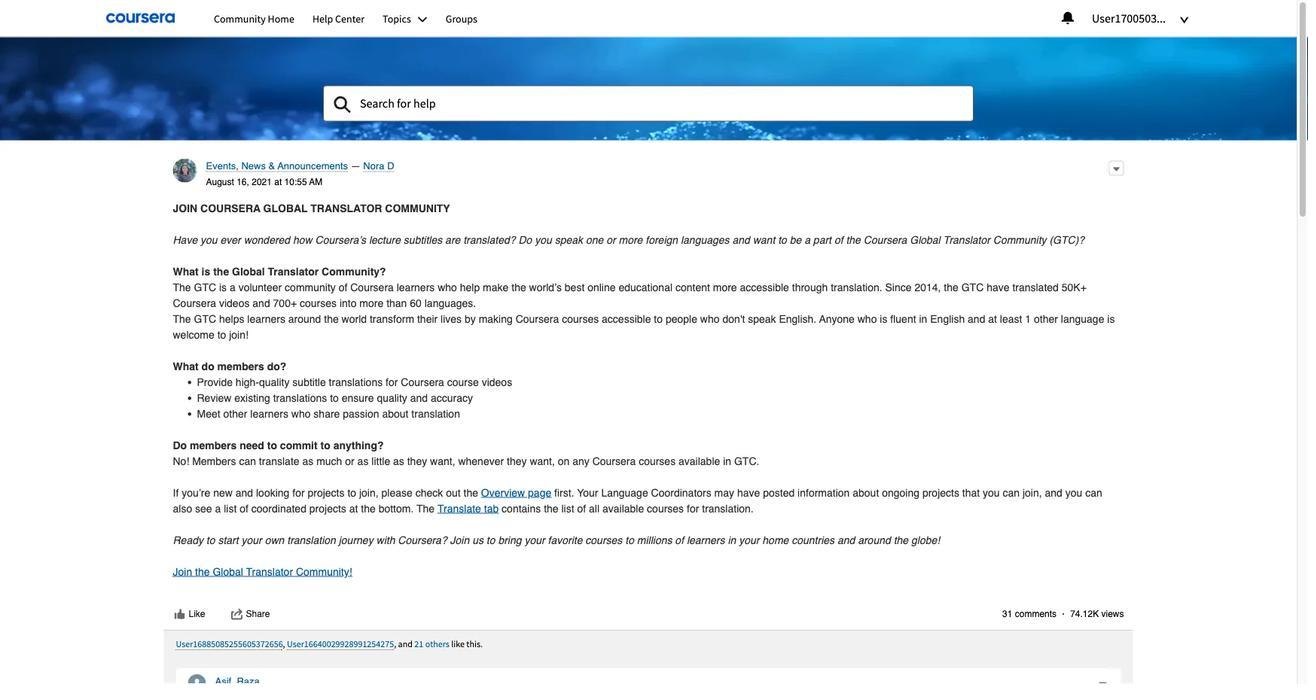 Task type: describe. For each thing, give the bounding box(es) containing it.
the right part
[[846, 234, 861, 246]]

courses down "best"
[[562, 313, 599, 325]]

0 vertical spatial do
[[519, 234, 532, 246]]

to left be
[[778, 234, 787, 246]]

0 vertical spatial translator
[[944, 234, 991, 246]]

online
[[588, 281, 616, 293]]

people
[[666, 313, 698, 325]]

asif_raza image
[[188, 675, 206, 685]]

a inside what is the global translator community? the gtc is a volunteer community of coursera learners who help make the world's best online educational content more accessible through translation. since 2014, the gtc have translated 50k+ coursera videos and 700+ courses into more than 60 languages. the gtc helps learners around the world transform their lives by making coursera courses accessible to people who don't speak english. anyone who is fluent in english and at least 1 other language is welcome to join!
[[230, 281, 236, 293]]

join, inside first. your language coordinators may have posted information about ongoing projects that you can join, and you can also see a list of coordinated projects at the bottom. the
[[1023, 487, 1042, 499]]

transform
[[370, 313, 414, 325]]

user17005035787643512328 banner
[[0, 0, 1297, 140]]

0 vertical spatial a
[[805, 234, 811, 246]]

bottom.
[[379, 503, 414, 515]]

coursera
[[200, 202, 261, 214]]

join the global translator community! link
[[173, 566, 352, 578]]

coursera's
[[315, 234, 366, 246]]

1 vertical spatial quality
[[377, 392, 408, 404]]

1 horizontal spatial or
[[607, 234, 616, 246]]

60
[[410, 297, 422, 309]]

coursera down world's
[[516, 313, 559, 325]]

languages
[[681, 234, 730, 246]]

courses down community
[[300, 297, 337, 309]]

wondered
[[244, 234, 290, 246]]

user16885085255605372656 , user16640029928991254275 , and 21 others like this.
[[176, 638, 483, 650]]

text default image for the like button at the bottom left
[[174, 609, 186, 621]]

the right 2014,
[[944, 281, 959, 293]]

1 vertical spatial translations
[[273, 392, 327, 404]]

join coursera global translator community
[[173, 202, 450, 214]]

1 as from the left
[[302, 455, 314, 467]]

Search for help text field
[[323, 85, 974, 122]]

global inside what is the global translator community? the gtc is a volunteer community of coursera learners who help make the world's best online educational content more accessible through translation. since 2014, the gtc have translated 50k+ coursera videos and 700+ courses into more than 60 languages. the gtc helps learners around the world transform their lives by making coursera courses accessible to people who don't speak english. anyone who is fluent in english and at least 1 other language is welcome to join!
[[232, 266, 265, 278]]

list inside first. your language coordinators may have posted information about ongoing projects that you can join, and you can also see a list of coordinated projects at the bottom. the
[[224, 503, 237, 515]]

learners inside what do members do? provide high-quality subtitle translations for coursera course videos review existing translations to ensure quality and accuracy meet other learners who share passion about translation
[[250, 408, 288, 420]]

of left 'all'
[[577, 503, 586, 515]]

news
[[241, 160, 266, 171]]

at inside first. your language coordinators may have posted information about ongoing projects that you can join, and you can also see a list of coordinated projects at the bottom. the
[[349, 503, 358, 515]]

other inside what is the global translator community? the gtc is a volunteer community of coursera learners who help make the world's best online educational content more accessible through translation. since 2014, the gtc have translated 50k+ coursera videos and 700+ courses into more than 60 languages. the gtc helps learners around the world transform their lives by making coursera courses accessible to people who don't speak english. anyone who is fluent in english and at least 1 other language is welcome to join!
[[1034, 313, 1059, 325]]

user17005035787643512328 button
[[1092, 5, 1235, 28]]

2 list from the left
[[562, 503, 575, 515]]

0 horizontal spatial translation.
[[702, 503, 754, 515]]

gtc.
[[735, 455, 760, 467]]

31 comments
[[1003, 609, 1057, 620]]

help
[[460, 281, 480, 293]]

than
[[387, 297, 407, 309]]

to left join!
[[217, 329, 226, 341]]

2 vertical spatial global
[[213, 566, 243, 578]]

2014,
[[915, 281, 941, 293]]

learners down may
[[687, 534, 725, 547]]

coursera inside do members need to commit to anything? no! members can translate as much or as little as they want, whenever they want, on any coursera courses available in gtc.
[[593, 455, 636, 467]]

course
[[447, 376, 479, 388]]

2 , from the left
[[394, 638, 396, 650]]

members inside what do members do? provide high-quality subtitle translations for coursera course videos review existing translations to ensure quality and accuracy meet other learners who share passion about translation
[[217, 360, 264, 372]]

have inside what is the global translator community? the gtc is a volunteer community of coursera learners who help make the world's best online educational content more accessible through translation. since 2014, the gtc have translated 50k+ coursera videos and 700+ courses into more than 60 languages. the gtc helps learners around the world transform their lives by making coursera courses accessible to people who don't speak english. anyone who is fluent in english and at least 1 other language is welcome to join!
[[987, 281, 1010, 293]]

passion
[[343, 408, 379, 420]]

and inside what do members do? provide high-quality subtitle translations for coursera course videos review existing translations to ensure quality and accuracy meet other learners who share passion about translation
[[410, 392, 428, 404]]

may
[[715, 487, 735, 499]]

least
[[1000, 313, 1023, 325]]

74.12k views
[[1071, 609, 1124, 620]]

1 join, from the left
[[359, 487, 379, 499]]

coursera up since
[[864, 234, 907, 246]]

to up translate
[[267, 440, 277, 452]]

commit
[[280, 440, 318, 452]]

the right make
[[512, 281, 526, 293]]

am
[[309, 177, 323, 188]]

2 your from the left
[[525, 534, 545, 547]]

whenever
[[458, 455, 504, 467]]

translate tab contains the list of all available courses for translation.
[[438, 503, 754, 515]]

helps
[[219, 313, 244, 325]]

31 comments status
[[1003, 608, 1071, 622]]

projects down if you're new and looking for projects to join, please check out the overview page
[[310, 503, 346, 515]]

countries
[[792, 534, 835, 547]]

who up languages.
[[438, 281, 457, 293]]

much
[[317, 455, 342, 467]]

other inside what do members do? provide high-quality subtitle translations for coursera course videos review existing translations to ensure quality and accuracy meet other learners who share passion about translation
[[223, 408, 247, 420]]

ensure
[[342, 392, 374, 404]]

community
[[385, 202, 450, 214]]

to left millions
[[626, 534, 634, 547]]

any
[[573, 455, 590, 467]]

2021
[[252, 177, 272, 188]]

lecture
[[369, 234, 401, 246]]

at inside events, news & announcements — nora d august 16, 2021 at 10:55 am
[[274, 177, 282, 188]]

translate tab link
[[438, 503, 499, 515]]

3 your from the left
[[739, 534, 760, 547]]

welcome
[[173, 329, 215, 341]]

share
[[246, 609, 270, 620]]

center
[[335, 12, 365, 25]]

need
[[240, 440, 264, 452]]

1 vertical spatial around
[[858, 534, 891, 547]]

2 vertical spatial translator
[[246, 566, 293, 578]]

700+
[[273, 297, 297, 309]]

0 vertical spatial translations
[[329, 376, 383, 388]]

projects left that
[[923, 487, 960, 499]]

to right "us"
[[487, 534, 495, 547]]

favorite
[[548, 534, 583, 547]]

with
[[376, 534, 395, 547]]

the down ready
[[195, 566, 210, 578]]

do?
[[267, 360, 287, 372]]

is right language
[[1108, 313, 1115, 325]]

translation. inside what is the global translator community? the gtc is a volunteer community of coursera learners who help make the world's best online educational content more accessible through translation. since 2014, the gtc have translated 50k+ coursera videos and 700+ courses into more than 60 languages. the gtc helps learners around the world transform their lives by making coursera courses accessible to people who don't speak english. anyone who is fluent in english and at least 1 other language is welcome to join!
[[831, 281, 883, 293]]

events, news & announcements — nora d august 16, 2021 at 10:55 am
[[206, 160, 394, 188]]

also
[[173, 503, 192, 515]]

what for what is the global translator community? the gtc is a volunteer community of coursera learners who help make the world's best online educational content more accessible through translation. since 2014, the gtc have translated 50k+ coursera videos and 700+ courses into more than 60 languages. the gtc helps learners around the world transform their lives by making coursera courses accessible to people who don't speak english. anyone who is fluent in english and at least 1 other language is welcome to join!
[[173, 266, 199, 278]]

making
[[479, 313, 513, 325]]

speak inside what is the global translator community? the gtc is a volunteer community of coursera learners who help make the world's best online educational content more accessible through translation. since 2014, the gtc have translated 50k+ coursera videos and 700+ courses into more than 60 languages. the gtc helps learners around the world transform their lives by making coursera courses accessible to people who don't speak english. anyone who is fluent in english and at least 1 other language is welcome to join!
[[748, 313, 776, 325]]

1 vertical spatial the
[[173, 313, 191, 325]]

1 vertical spatial join
[[173, 566, 192, 578]]

2 vertical spatial in
[[728, 534, 736, 547]]

looking
[[256, 487, 290, 499]]

events, news & announcements link
[[206, 160, 348, 172]]

language
[[1061, 313, 1105, 325]]

1 vertical spatial accessible
[[602, 313, 651, 325]]

to up much
[[321, 440, 331, 452]]

don't
[[723, 313, 745, 325]]

no!
[[173, 455, 189, 467]]

want
[[753, 234, 775, 246]]

is up helps
[[219, 281, 227, 293]]

fluent
[[891, 313, 917, 325]]

the left 'globe!'
[[894, 534, 909, 547]]

like
[[189, 609, 205, 620]]

courses down the translate tab contains the list of all available courses for translation.
[[586, 534, 623, 547]]

by
[[465, 313, 476, 325]]

be
[[790, 234, 802, 246]]

part
[[814, 234, 832, 246]]

to inside what do members do? provide high-quality subtitle translations for coursera course videos review existing translations to ensure quality and accuracy meet other learners who share passion about translation
[[330, 392, 339, 404]]

provide
[[197, 376, 233, 388]]

coursera up welcome
[[173, 297, 216, 309]]

2 as from the left
[[358, 455, 369, 467]]

translated
[[1013, 281, 1059, 293]]

august
[[206, 177, 234, 188]]

community!
[[296, 566, 352, 578]]

existing
[[235, 392, 270, 404]]

nora d link
[[363, 160, 394, 172]]

the inside first. your language coordinators may have posted information about ongoing projects that you can join, and you can also see a list of coordinated projects at the bottom. the
[[417, 503, 435, 515]]

1 horizontal spatial accessible
[[740, 281, 790, 293]]

translation inside what do members do? provide high-quality subtitle translations for coursera course videos review existing translations to ensure quality and accuracy meet other learners who share passion about translation
[[412, 408, 460, 420]]

volunteer
[[239, 281, 282, 293]]

0 vertical spatial global
[[910, 234, 941, 246]]

1 they from the left
[[407, 455, 427, 467]]

in inside what is the global translator community? the gtc is a volunteer community of coursera learners who help make the world's best online educational content more accessible through translation. since 2014, the gtc have translated 50k+ coursera videos and 700+ courses into more than 60 languages. the gtc helps learners around the world transform their lives by making coursera courses accessible to people who don't speak english. anyone who is fluent in english and at least 1 other language is welcome to join!
[[920, 313, 928, 325]]

english.
[[779, 313, 817, 325]]

community inside nora d, august 16, 2021 at 10:55 am element
[[994, 234, 1047, 246]]

like
[[451, 638, 465, 650]]

0 horizontal spatial available
[[603, 503, 644, 515]]

is left "fluent"
[[880, 313, 888, 325]]

anyone
[[820, 313, 855, 325]]

overview
[[481, 487, 525, 499]]

meet
[[197, 408, 220, 420]]

of right part
[[835, 234, 844, 246]]



Task type: locate. For each thing, give the bounding box(es) containing it.
to
[[778, 234, 787, 246], [654, 313, 663, 325], [217, 329, 226, 341], [330, 392, 339, 404], [267, 440, 277, 452], [321, 440, 331, 452], [348, 487, 356, 499], [206, 534, 215, 547], [487, 534, 495, 547], [626, 534, 634, 547]]

text default image
[[174, 609, 186, 621], [231, 609, 243, 621]]

d
[[387, 160, 394, 171]]

1 horizontal spatial translations
[[329, 376, 383, 388]]

user16885085255605372656 link
[[176, 638, 283, 651]]

lives
[[441, 313, 462, 325]]

50k+
[[1062, 281, 1087, 293]]

2 vertical spatial a
[[215, 503, 221, 515]]

the inside first. your language coordinators may have posted information about ongoing projects that you can join, and you can also see a list of coordinated projects at the bottom. the
[[361, 503, 376, 515]]

2 what from the top
[[173, 360, 199, 372]]

or
[[607, 234, 616, 246], [345, 455, 355, 467]]

speak right don't
[[748, 313, 776, 325]]

nora d, august 16, 2021 at 10:55 am element
[[164, 149, 1134, 631]]

0 vertical spatial the
[[173, 281, 191, 293]]

who left don't
[[701, 313, 720, 325]]

nora
[[363, 160, 385, 171]]

ongoing
[[882, 487, 920, 499]]

2 they from the left
[[507, 455, 527, 467]]

0 vertical spatial speak
[[555, 234, 583, 246]]

all
[[589, 503, 600, 515]]

courses up coordinators
[[639, 455, 676, 467]]

community
[[285, 281, 336, 293]]

ready to start your own translation journey with coursera? join us to bring your favorite courses to millions of learners in your home countries and around the globe!
[[173, 534, 946, 547]]

translation. down may
[[702, 503, 754, 515]]

1 vertical spatial other
[[223, 408, 247, 420]]

1 horizontal spatial do
[[519, 234, 532, 246]]

of right millions
[[675, 534, 684, 547]]

1 horizontal spatial have
[[987, 281, 1010, 293]]

0 horizontal spatial for
[[293, 487, 305, 499]]

review
[[197, 392, 232, 404]]

videos inside what do members do? provide high-quality subtitle translations for coursera course videos review existing translations to ensure quality and accuracy meet other learners who share passion about translation
[[482, 376, 512, 388]]

0 vertical spatial for
[[386, 376, 398, 388]]

have inside first. your language coordinators may have posted information about ongoing projects that you can join, and you can also see a list of coordinated projects at the bottom. the
[[738, 487, 760, 499]]

0 horizontal spatial community
[[214, 12, 266, 25]]

0 horizontal spatial speak
[[555, 234, 583, 246]]

1 vertical spatial videos
[[482, 376, 512, 388]]

1 , from the left
[[283, 638, 285, 650]]

community inside the user17005035787643512328 banner
[[214, 12, 266, 25]]

list down first.
[[562, 503, 575, 515]]

translate
[[259, 455, 300, 467]]

to left "people"
[[654, 313, 663, 325]]

join the global translator community!
[[173, 566, 352, 578]]

projects down much
[[308, 487, 345, 499]]

0 horizontal spatial can
[[239, 455, 256, 467]]

can inside do members need to commit to anything? no! members can translate as much or as little as they want, whenever they want, on any coursera courses available in gtc.
[[239, 455, 256, 467]]

1 vertical spatial translator
[[268, 266, 319, 278]]

videos right course
[[482, 376, 512, 388]]

learners down existing
[[250, 408, 288, 420]]

2 vertical spatial for
[[687, 503, 699, 515]]

journey
[[339, 534, 373, 547]]

at down if you're new and looking for projects to join, please check out the overview page
[[349, 503, 358, 515]]

help
[[313, 12, 333, 25]]

0 vertical spatial join
[[450, 534, 470, 547]]

0 vertical spatial at
[[274, 177, 282, 188]]

at left least
[[989, 313, 998, 325]]

coordinated
[[251, 503, 307, 515]]

coursera up 'accuracy'
[[401, 376, 444, 388]]

31
[[1003, 609, 1013, 620]]

none field inside the user17005035787643512328 banner
[[323, 85, 974, 122]]

your right bring
[[525, 534, 545, 547]]

2 vertical spatial more
[[360, 297, 384, 309]]

or right one
[[607, 234, 616, 246]]

the
[[173, 281, 191, 293], [173, 313, 191, 325], [417, 503, 435, 515]]

0 horizontal spatial text default image
[[174, 609, 186, 621]]

in left "home"
[[728, 534, 736, 547]]

like button
[[173, 608, 206, 622]]

0 vertical spatial available
[[679, 455, 721, 467]]

0 horizontal spatial at
[[274, 177, 282, 188]]

1 vertical spatial do
[[173, 440, 187, 452]]

2 join, from the left
[[1023, 487, 1042, 499]]

community left the home
[[214, 12, 266, 25]]

of inside first. your language coordinators may have posted information about ongoing projects that you can join, and you can also see a list of coordinated projects at the bottom. the
[[240, 503, 249, 515]]

join!
[[229, 329, 249, 341]]

or inside do members need to commit to anything? no! members can translate as much or as little as they want, whenever they want, on any coursera courses available in gtc.
[[345, 455, 355, 467]]

of inside what is the global translator community? the gtc is a volunteer community of coursera learners who help make the world's best online educational content more accessible through translation. since 2014, the gtc have translated 50k+ coursera videos and 700+ courses into more than 60 languages. the gtc helps learners around the world transform their lives by making coursera courses accessible to people who don't speak english. anyone who is fluent in english and at least 1 other language is welcome to join!
[[339, 281, 348, 293]]

at inside what is the global translator community? the gtc is a volunteer community of coursera learners who help make the world's best online educational content more accessible through translation. since 2014, the gtc have translated 50k+ coursera videos and 700+ courses into more than 60 languages. the gtc helps learners around the world transform their lives by making coursera courses accessible to people who don't speak english. anyone who is fluent in english and at least 1 other language is welcome to join!
[[989, 313, 998, 325]]

what inside what do members do? provide high-quality subtitle translations for coursera course videos review existing translations to ensure quality and accuracy meet other learners who share passion about translation
[[173, 360, 199, 372]]

0 horizontal spatial as
[[302, 455, 314, 467]]

do inside do members need to commit to anything? no! members can translate as much or as little as they want, whenever they want, on any coursera courses available in gtc.
[[173, 440, 187, 452]]

None field
[[323, 85, 974, 122]]

coursera inside what do members do? provide high-quality subtitle translations for coursera course videos review existing translations to ensure quality and accuracy meet other learners who share passion about translation
[[401, 376, 444, 388]]

best
[[565, 281, 585, 293]]

translator inside what is the global translator community? the gtc is a volunteer community of coursera learners who help make the world's best online educational content more accessible through translation. since 2014, the gtc have translated 50k+ coursera videos and 700+ courses into more than 60 languages. the gtc helps learners around the world transform their lives by making coursera courses accessible to people who don't speak english. anyone who is fluent in english and at least 1 other language is welcome to join!
[[268, 266, 319, 278]]

1 horizontal spatial translation.
[[831, 281, 883, 293]]

1 vertical spatial at
[[989, 313, 998, 325]]

1 horizontal spatial around
[[858, 534, 891, 547]]

more
[[619, 234, 643, 246], [713, 281, 737, 293], [360, 297, 384, 309]]

1 vertical spatial for
[[293, 487, 305, 499]]

for up coordinated
[[293, 487, 305, 499]]

global down start
[[213, 566, 243, 578]]

1 horizontal spatial videos
[[482, 376, 512, 388]]

for down transform
[[386, 376, 398, 388]]

2 vertical spatial at
[[349, 503, 358, 515]]

community left (gtc)?
[[994, 234, 1047, 246]]

have
[[173, 234, 198, 246]]

want, up out
[[430, 455, 455, 467]]

your
[[242, 534, 262, 547], [525, 534, 545, 547], [739, 534, 760, 547]]

of up into
[[339, 281, 348, 293]]

for down coordinators
[[687, 503, 699, 515]]

of left coordinated
[[240, 503, 249, 515]]

21 others link
[[415, 638, 450, 650]]

as right little
[[393, 455, 404, 467]]

about inside first. your language coordinators may have posted information about ongoing projects that you can join, and you can also see a list of coordinated projects at the bottom. the
[[853, 487, 879, 499]]

available down language
[[603, 503, 644, 515]]

text default image inside the like button
[[174, 609, 186, 621]]

millions
[[637, 534, 672, 547]]

accessible up don't
[[740, 281, 790, 293]]

accessible down educational
[[602, 313, 651, 325]]

0 horizontal spatial translation
[[287, 534, 336, 547]]

speak left one
[[555, 234, 583, 246]]

translations
[[329, 376, 383, 388], [273, 392, 327, 404]]

coordinators
[[651, 487, 712, 499]]

1 your from the left
[[242, 534, 262, 547]]

1 text default image from the left
[[174, 609, 186, 621]]

available
[[679, 455, 721, 467], [603, 503, 644, 515]]

the up welcome
[[173, 313, 191, 325]]

0 vertical spatial or
[[607, 234, 616, 246]]

what is the global translator community? the gtc is a volunteer community of coursera learners who help make the world's best online educational content more accessible through translation. since 2014, the gtc have translated 50k+ coursera videos and 700+ courses into more than 60 languages. the gtc helps learners around the world transform their lives by making coursera courses accessible to people who don't speak english. anyone who is fluent in english and at least 1 other language is welcome to join!
[[173, 266, 1115, 341]]

the down ever on the top left
[[213, 266, 229, 278]]

contains
[[502, 503, 541, 515]]

start
[[218, 534, 239, 547]]

tab
[[484, 503, 499, 515]]

want, left on
[[530, 455, 555, 467]]

members
[[217, 360, 264, 372], [190, 440, 237, 452]]

a left "volunteer"
[[230, 281, 236, 293]]

0 horizontal spatial other
[[223, 408, 247, 420]]

2 horizontal spatial at
[[989, 313, 998, 325]]

0 vertical spatial in
[[920, 313, 928, 325]]

around inside what is the global translator community? the gtc is a volunteer community of coursera learners who help make the world's best online educational content more accessible through translation. since 2014, the gtc have translated 50k+ coursera videos and 700+ courses into more than 60 languages. the gtc helps learners around the world transform their lives by making coursera courses accessible to people who don't speak english. anyone who is fluent in english and at least 1 other language is welcome to join!
[[288, 313, 321, 325]]

language
[[602, 487, 648, 499]]

1 vertical spatial more
[[713, 281, 737, 293]]

english
[[931, 313, 965, 325]]

1 vertical spatial have
[[738, 487, 760, 499]]

topics
[[383, 12, 411, 25]]

74.12k
[[1071, 609, 1099, 620]]

you're
[[182, 487, 210, 499]]

how
[[293, 234, 312, 246]]

a right see
[[215, 503, 221, 515]]

0 horizontal spatial they
[[407, 455, 427, 467]]

share button
[[230, 608, 271, 622]]

the
[[846, 234, 861, 246], [213, 266, 229, 278], [512, 281, 526, 293], [944, 281, 959, 293], [324, 313, 339, 325], [464, 487, 478, 499], [361, 503, 376, 515], [544, 503, 559, 515], [894, 534, 909, 547], [195, 566, 210, 578]]

0 vertical spatial more
[[619, 234, 643, 246]]

members inside do members need to commit to anything? no! members can translate as much or as little as they want, whenever they want, on any coursera courses available in gtc.
[[190, 440, 237, 452]]

learners up 60
[[397, 281, 435, 293]]

as down anything?
[[358, 455, 369, 467]]

events,
[[206, 160, 239, 171]]

who right anyone
[[858, 313, 877, 325]]

available inside do members need to commit to anything? no! members can translate as much or as little as they want, whenever they want, on any coursera courses available in gtc.
[[679, 455, 721, 467]]

to left start
[[206, 534, 215, 547]]

can
[[239, 455, 256, 467], [1003, 487, 1020, 499], [1086, 487, 1103, 499]]

&
[[269, 160, 275, 171]]

0 horizontal spatial around
[[288, 313, 321, 325]]

for inside what do members do? provide high-quality subtitle translations for coursera course videos review existing translations to ensure quality and accuracy meet other learners who share passion about translation
[[386, 376, 398, 388]]

1 vertical spatial what
[[173, 360, 199, 372]]

posted
[[763, 487, 795, 499]]

0 vertical spatial translation.
[[831, 281, 883, 293]]

little
[[372, 455, 390, 467]]

the down have
[[173, 281, 191, 293]]

for for what do members do? provide high-quality subtitle translations for coursera course videos review existing translations to ensure quality and accuracy meet other learners who share passion about translation
[[386, 376, 398, 388]]

more right "content"
[[713, 281, 737, 293]]

this.
[[467, 638, 483, 650]]

around left 'globe!'
[[858, 534, 891, 547]]

about left ongoing
[[853, 487, 879, 499]]

do up "no!"
[[173, 440, 187, 452]]

your left own
[[242, 534, 262, 547]]

1 horizontal spatial want,
[[530, 455, 555, 467]]

(gtc)?
[[1050, 234, 1085, 246]]

1 vertical spatial a
[[230, 281, 236, 293]]

1 horizontal spatial list
[[562, 503, 575, 515]]

0 horizontal spatial have
[[738, 487, 760, 499]]

1 list from the left
[[224, 503, 237, 515]]

1 horizontal spatial as
[[358, 455, 369, 467]]

2 horizontal spatial a
[[805, 234, 811, 246]]

to up share
[[330, 392, 339, 404]]

0 vertical spatial around
[[288, 313, 321, 325]]

the up translate tab link
[[464, 487, 478, 499]]

2 want, from the left
[[530, 455, 555, 467]]

and
[[733, 234, 750, 246], [253, 297, 270, 309], [968, 313, 986, 325], [410, 392, 428, 404], [236, 487, 253, 499], [1045, 487, 1063, 499], [838, 534, 855, 547], [398, 638, 413, 650]]

global up 2014,
[[910, 234, 941, 246]]

text default image left like
[[174, 609, 186, 621]]

have
[[987, 281, 1010, 293], [738, 487, 760, 499]]

0 vertical spatial accessible
[[740, 281, 790, 293]]

have right may
[[738, 487, 760, 499]]

1 vertical spatial translation
[[287, 534, 336, 547]]

announcements
[[278, 160, 348, 171]]

what do members do? provide high-quality subtitle translations for coursera course videos review existing translations to ensure quality and accuracy meet other learners who share passion about translation
[[173, 360, 515, 420]]

courses down coordinators
[[647, 503, 684, 515]]

who left share
[[291, 408, 311, 420]]

1 horizontal spatial speak
[[748, 313, 776, 325]]

translation up community! on the left
[[287, 534, 336, 547]]

quality down do?
[[259, 376, 290, 388]]

nora d image
[[173, 159, 197, 183]]

about right passion
[[382, 408, 409, 420]]

0 horizontal spatial about
[[382, 408, 409, 420]]

accessible
[[740, 281, 790, 293], [602, 313, 651, 325]]

1 vertical spatial members
[[190, 440, 237, 452]]

are
[[445, 234, 461, 246]]

0 vertical spatial have
[[987, 281, 1010, 293]]

for
[[386, 376, 398, 388], [293, 487, 305, 499], [687, 503, 699, 515]]

coursera
[[864, 234, 907, 246], [351, 281, 394, 293], [173, 297, 216, 309], [516, 313, 559, 325], [401, 376, 444, 388], [593, 455, 636, 467]]

accuracy
[[431, 392, 473, 404]]

what down have
[[173, 266, 199, 278]]

at down events, news & announcements link
[[274, 177, 282, 188]]

they up overview page link
[[507, 455, 527, 467]]

gtc
[[194, 281, 216, 293], [962, 281, 984, 293], [194, 313, 216, 325]]

text default image for share popup button
[[231, 609, 243, 621]]

about
[[382, 408, 409, 420], [853, 487, 879, 499]]

members up members
[[190, 440, 237, 452]]

quality right ensure
[[377, 392, 408, 404]]

their
[[417, 313, 438, 325]]

the down page
[[544, 503, 559, 515]]

0 horizontal spatial join,
[[359, 487, 379, 499]]

around down 700+
[[288, 313, 321, 325]]

your left "home"
[[739, 534, 760, 547]]

0 vertical spatial what
[[173, 266, 199, 278]]

0 vertical spatial members
[[217, 360, 264, 372]]

check
[[416, 487, 443, 499]]

1 horizontal spatial about
[[853, 487, 879, 499]]

us
[[472, 534, 484, 547]]

21
[[415, 638, 424, 650]]

translations up ensure
[[329, 376, 383, 388]]

translations down subtitle at left bottom
[[273, 392, 327, 404]]

1 horizontal spatial join,
[[1023, 487, 1042, 499]]

2 text default image from the left
[[231, 609, 243, 621]]

have you ever wondered how coursera's lecture subtitles are translated? do you speak one or more foreign languages and want to be a part of the coursera global translator community (gtc)?
[[173, 234, 1085, 246]]

0 horizontal spatial accessible
[[602, 313, 651, 325]]

join down ready
[[173, 566, 192, 578]]

2 horizontal spatial as
[[393, 455, 404, 467]]

1 horizontal spatial more
[[619, 234, 643, 246]]

videos inside what is the global translator community? the gtc is a volunteer community of coursera learners who help make the world's best online educational content more accessible through translation. since 2014, the gtc have translated 50k+ coursera videos and 700+ courses into more than 60 languages. the gtc helps learners around the world transform their lives by making coursera courses accessible to people who don't speak english. anyone who is fluent in english and at least 1 other language is welcome to join!
[[219, 297, 250, 309]]

text default image inside share popup button
[[231, 609, 243, 621]]

1 horizontal spatial text default image
[[231, 609, 243, 621]]

1 horizontal spatial they
[[507, 455, 527, 467]]

community home
[[214, 12, 295, 25]]

0 vertical spatial videos
[[219, 297, 250, 309]]

1 horizontal spatial join
[[450, 534, 470, 547]]

1 vertical spatial available
[[603, 503, 644, 515]]

to left please
[[348, 487, 356, 499]]

1 vertical spatial or
[[345, 455, 355, 467]]

you
[[200, 234, 217, 246], [535, 234, 552, 246], [983, 487, 1000, 499], [1066, 487, 1083, 499]]

0 vertical spatial translation
[[412, 408, 460, 420]]

please
[[382, 487, 413, 499]]

courses inside do members need to commit to anything? no! members can translate as much or as little as they want, whenever they want, on any coursera courses available in gtc.
[[639, 455, 676, 467]]

1 what from the top
[[173, 266, 199, 278]]

is up welcome
[[202, 266, 210, 278]]

what inside what is the global translator community? the gtc is a volunteer community of coursera learners who help make the world's best online educational content more accessible through translation. since 2014, the gtc have translated 50k+ coursera videos and 700+ courses into more than 60 languages. the gtc helps learners around the world transform their lives by making coursera courses accessible to people who don't speak english. anyone who is fluent in english and at least 1 other language is welcome to join!
[[173, 266, 199, 278]]

in left gtc.
[[723, 455, 732, 467]]

first. your language coordinators may have posted information about ongoing projects that you can join, and you can also see a list of coordinated projects at the bottom. the
[[173, 487, 1103, 515]]

world
[[342, 313, 367, 325]]

1 want, from the left
[[430, 455, 455, 467]]

for for translate tab contains the list of all available courses for translation.
[[687, 503, 699, 515]]

ever
[[220, 234, 241, 246]]

august 16, 2021 at 10:55 am link
[[206, 177, 323, 188]]

first.
[[555, 487, 575, 499]]

about inside what do members do? provide high-quality subtitle translations for coursera course videos review existing translations to ensure quality and accuracy meet other learners who share passion about translation
[[382, 408, 409, 420]]

the left world at the top
[[324, 313, 339, 325]]

3 as from the left
[[393, 455, 404, 467]]

join, left please
[[359, 487, 379, 499]]

have up least
[[987, 281, 1010, 293]]

1 vertical spatial in
[[723, 455, 732, 467]]

they up check
[[407, 455, 427, 467]]

0 horizontal spatial ,
[[283, 638, 285, 650]]

—
[[351, 160, 361, 171]]

0 vertical spatial quality
[[259, 376, 290, 388]]

members up the high-
[[217, 360, 264, 372]]

0 horizontal spatial your
[[242, 534, 262, 547]]

1 horizontal spatial other
[[1034, 313, 1059, 325]]

if
[[173, 487, 179, 499]]

text default image left share
[[231, 609, 243, 621]]

more right into
[[360, 297, 384, 309]]

0 vertical spatial about
[[382, 408, 409, 420]]

1 horizontal spatial at
[[349, 503, 358, 515]]

2 horizontal spatial can
[[1086, 487, 1103, 499]]

a inside first. your language coordinators may have posted information about ongoing projects that you can join, and you can also see a list of coordinated projects at the bottom. the
[[215, 503, 221, 515]]

educational
[[619, 281, 673, 293]]

translation down 'accuracy'
[[412, 408, 460, 420]]

translated?
[[464, 234, 516, 246]]

1 horizontal spatial translation
[[412, 408, 460, 420]]

who inside what do members do? provide high-quality subtitle translations for coursera course videos review existing translations to ensure quality and accuracy meet other learners who share passion about translation
[[291, 408, 311, 420]]

and inside first. your language coordinators may have posted information about ongoing projects that you can join, and you can also see a list of coordinated projects at the bottom. the
[[1045, 487, 1063, 499]]

2 horizontal spatial for
[[687, 503, 699, 515]]

in inside do members need to commit to anything? no! members can translate as much or as little as they want, whenever they want, on any coursera courses available in gtc.
[[723, 455, 732, 467]]

coursera down "community?"
[[351, 281, 394, 293]]

videos up helps
[[219, 297, 250, 309]]

what for what do members do? provide high-quality subtitle translations for coursera course videos review existing translations to ensure quality and accuracy meet other learners who share passion about translation
[[173, 360, 199, 372]]

join left "us"
[[450, 534, 470, 547]]

do right the translated?
[[519, 234, 532, 246]]

what left do
[[173, 360, 199, 372]]

1 horizontal spatial available
[[679, 455, 721, 467]]

0 horizontal spatial quality
[[259, 376, 290, 388]]

1 horizontal spatial for
[[386, 376, 398, 388]]

members
[[192, 455, 236, 467]]

content
[[676, 281, 710, 293]]

0 vertical spatial community
[[214, 12, 266, 25]]

0 vertical spatial other
[[1034, 313, 1059, 325]]

learners down 700+
[[247, 313, 285, 325]]

10:55
[[284, 177, 307, 188]]

1 horizontal spatial can
[[1003, 487, 1020, 499]]

join, right that
[[1023, 487, 1042, 499]]

0 horizontal spatial join
[[173, 566, 192, 578]]



Task type: vqa. For each thing, say whether or not it's contained in the screenshot.
Presshee link
no



